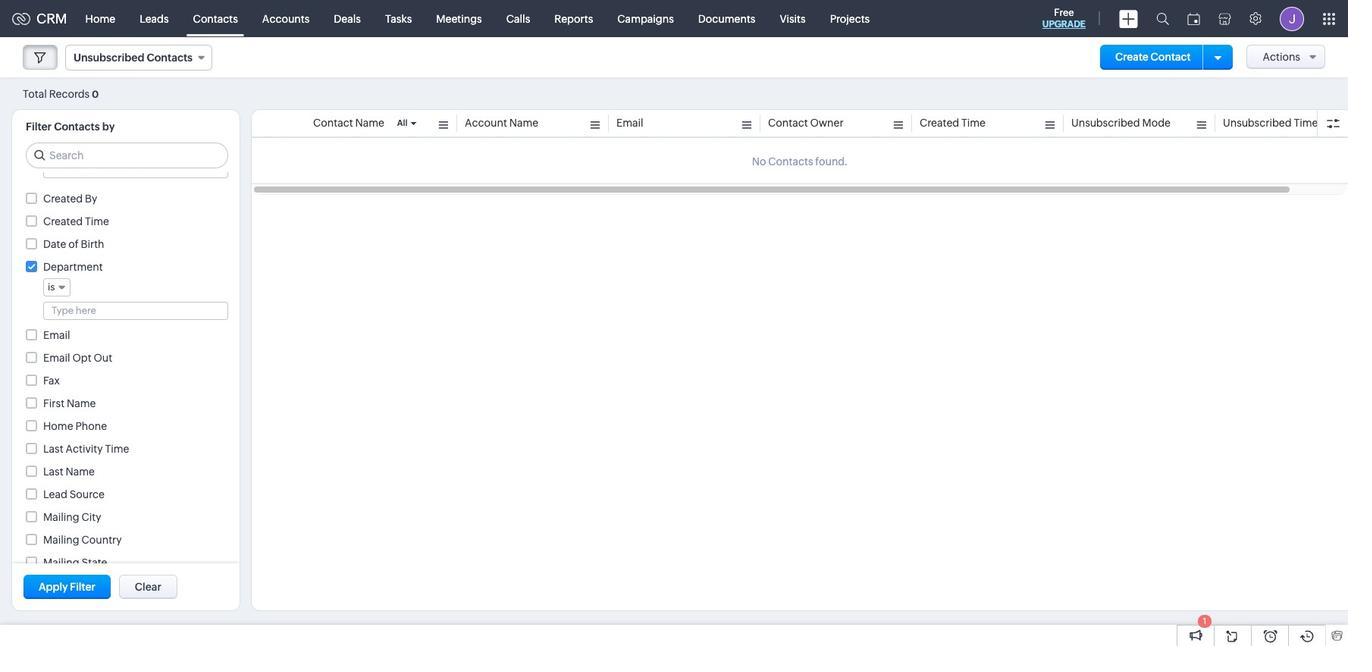 Task type: vqa. For each thing, say whether or not it's contained in the screenshot.
bottommost Mailing
yes



Task type: locate. For each thing, give the bounding box(es) containing it.
create contact
[[1116, 51, 1192, 63]]

name for first name
[[67, 397, 96, 409]]

last up lead
[[43, 466, 63, 478]]

2 horizontal spatial unsubscribed
[[1224, 117, 1293, 129]]

projects
[[831, 13, 870, 25]]

crm
[[36, 11, 67, 27]]

0 horizontal spatial contact
[[313, 117, 353, 129]]

mailing for mailing country
[[43, 534, 79, 546]]

first
[[43, 397, 65, 409]]

home
[[85, 13, 115, 25], [43, 420, 73, 432]]

by
[[85, 192, 97, 205]]

last up last name
[[43, 443, 63, 455]]

date of birth
[[43, 238, 104, 250]]

country
[[82, 534, 122, 546]]

email opt out
[[43, 352, 112, 364]]

0 vertical spatial mailing
[[43, 511, 79, 523]]

unsubscribed inside field
[[74, 52, 145, 64]]

source
[[70, 488, 105, 501]]

Type here text field
[[44, 302, 228, 319]]

2 horizontal spatial contact
[[1151, 51, 1192, 63]]

contacts
[[193, 13, 238, 25], [147, 52, 193, 64], [54, 121, 100, 133]]

tasks
[[385, 13, 412, 25]]

name left all
[[355, 117, 385, 129]]

1 vertical spatial email
[[43, 329, 70, 341]]

of
[[68, 238, 79, 250]]

1 vertical spatial mailing
[[43, 534, 79, 546]]

last name
[[43, 466, 95, 478]]

home right crm
[[85, 13, 115, 25]]

deals link
[[322, 0, 373, 37]]

mailing up apply filter 'button'
[[43, 557, 79, 569]]

1 vertical spatial contacts
[[147, 52, 193, 64]]

last for last activity time
[[43, 443, 63, 455]]

email
[[617, 117, 644, 129], [43, 329, 70, 341], [43, 352, 70, 364]]

contact right create
[[1151, 51, 1192, 63]]

reports
[[555, 13, 594, 25]]

1 vertical spatial last
[[43, 466, 63, 478]]

1 mailing from the top
[[43, 511, 79, 523]]

birth
[[81, 238, 104, 250]]

filter inside 'button'
[[70, 581, 96, 593]]

to
[[73, 163, 82, 174]]

unsubscribed for unsubscribed contacts
[[74, 52, 145, 64]]

filter contacts by
[[26, 121, 115, 133]]

filter down mailing state
[[70, 581, 96, 593]]

home down first
[[43, 420, 73, 432]]

contact
[[1151, 51, 1192, 63], [313, 117, 353, 129], [769, 117, 808, 129]]

search element
[[1148, 0, 1179, 37]]

mailing down lead
[[43, 511, 79, 523]]

unsubscribed up 0 at the top of the page
[[74, 52, 145, 64]]

0 vertical spatial created
[[920, 117, 960, 129]]

crm link
[[12, 11, 67, 27]]

2 last from the top
[[43, 466, 63, 478]]

last
[[43, 443, 63, 455], [43, 466, 63, 478]]

profile element
[[1272, 0, 1314, 37]]

2 mailing from the top
[[43, 534, 79, 546]]

contacts link
[[181, 0, 250, 37]]

mailing
[[43, 511, 79, 523], [43, 534, 79, 546], [43, 557, 79, 569]]

contacts left the by at the left
[[54, 121, 100, 133]]

contacts down leads link
[[147, 52, 193, 64]]

create menu element
[[1111, 0, 1148, 37]]

name down activity in the left of the page
[[66, 466, 95, 478]]

filter
[[26, 121, 52, 133], [70, 581, 96, 593]]

1 horizontal spatial created time
[[920, 117, 986, 129]]

1 horizontal spatial home
[[85, 13, 115, 25]]

search image
[[1157, 12, 1170, 25]]

unsubscribed down actions
[[1224, 117, 1293, 129]]

filter down total
[[26, 121, 52, 133]]

free upgrade
[[1043, 7, 1086, 30]]

contact name
[[313, 117, 385, 129]]

3 mailing from the top
[[43, 557, 79, 569]]

home link
[[73, 0, 128, 37]]

1 horizontal spatial unsubscribed
[[1072, 117, 1141, 129]]

2 vertical spatial mailing
[[43, 557, 79, 569]]

1
[[1204, 617, 1207, 626]]

actions
[[1264, 51, 1301, 63]]

click
[[48, 163, 71, 174]]

1 horizontal spatial contact
[[769, 117, 808, 129]]

out
[[94, 352, 112, 364]]

phone
[[75, 420, 107, 432]]

last activity time
[[43, 443, 129, 455]]

1 last from the top
[[43, 443, 63, 455]]

1 horizontal spatial filter
[[70, 581, 96, 593]]

accounts
[[262, 13, 310, 25]]

0 horizontal spatial unsubscribed
[[74, 52, 145, 64]]

2 vertical spatial contacts
[[54, 121, 100, 133]]

click to select users.
[[48, 163, 144, 174]]

created time
[[920, 117, 986, 129], [43, 215, 109, 227]]

logo image
[[12, 13, 30, 25]]

account name
[[465, 117, 539, 129]]

name up home phone
[[67, 397, 96, 409]]

name
[[355, 117, 385, 129], [510, 117, 539, 129], [67, 397, 96, 409], [66, 466, 95, 478]]

unsubscribed left mode
[[1072, 117, 1141, 129]]

unsubscribed
[[74, 52, 145, 64], [1072, 117, 1141, 129], [1224, 117, 1293, 129]]

name right account
[[510, 117, 539, 129]]

0 vertical spatial filter
[[26, 121, 52, 133]]

contact for contact owner
[[769, 117, 808, 129]]

contacts right leads
[[193, 13, 238, 25]]

contact left owner
[[769, 117, 808, 129]]

documents
[[699, 13, 756, 25]]

1 vertical spatial home
[[43, 420, 73, 432]]

mailing for mailing state
[[43, 557, 79, 569]]

visits
[[780, 13, 806, 25]]

contact for contact name
[[313, 117, 353, 129]]

0 horizontal spatial filter
[[26, 121, 52, 133]]

contact left all
[[313, 117, 353, 129]]

opt
[[72, 352, 91, 364]]

1 vertical spatial created time
[[43, 215, 109, 227]]

unsubscribed for unsubscribed mode
[[1072, 117, 1141, 129]]

0 horizontal spatial created time
[[43, 215, 109, 227]]

apply filter
[[39, 581, 96, 593]]

0 vertical spatial home
[[85, 13, 115, 25]]

create menu image
[[1120, 9, 1139, 28]]

meetings
[[436, 13, 482, 25]]

mailing for mailing city
[[43, 511, 79, 523]]

campaigns
[[618, 13, 674, 25]]

0 horizontal spatial home
[[43, 420, 73, 432]]

leads link
[[128, 0, 181, 37]]

calls link
[[494, 0, 543, 37]]

mode
[[1143, 117, 1171, 129]]

home for home
[[85, 13, 115, 25]]

clear
[[135, 581, 161, 593]]

0 vertical spatial last
[[43, 443, 63, 455]]

is
[[48, 281, 55, 293]]

mailing country
[[43, 534, 122, 546]]

1 vertical spatial filter
[[70, 581, 96, 593]]

contacts inside field
[[147, 52, 193, 64]]

mailing down mailing city
[[43, 534, 79, 546]]

created
[[920, 117, 960, 129], [43, 192, 83, 205], [43, 215, 83, 227]]

time
[[962, 117, 986, 129], [1295, 117, 1319, 129], [85, 215, 109, 227], [105, 443, 129, 455]]



Task type: describe. For each thing, give the bounding box(es) containing it.
Unsubscribed Contacts field
[[65, 45, 212, 71]]

lead
[[43, 488, 67, 501]]

meetings link
[[424, 0, 494, 37]]

projects link
[[818, 0, 883, 37]]

owner
[[811, 117, 844, 129]]

0
[[92, 88, 99, 100]]

campaigns link
[[606, 0, 687, 37]]

contacts for unsubscribed contacts
[[147, 52, 193, 64]]

contact inside button
[[1151, 51, 1192, 63]]

date
[[43, 238, 66, 250]]

name for contact name
[[355, 117, 385, 129]]

unsubscribed contacts
[[74, 52, 193, 64]]

2 vertical spatial email
[[43, 352, 70, 364]]

accounts link
[[250, 0, 322, 37]]

reports link
[[543, 0, 606, 37]]

unsubscribed for unsubscribed time
[[1224, 117, 1293, 129]]

records
[[49, 88, 90, 100]]

activity
[[66, 443, 103, 455]]

department
[[43, 261, 103, 273]]

contact owner
[[769, 117, 844, 129]]

mailing city
[[43, 511, 101, 523]]

home for home phone
[[43, 420, 73, 432]]

lead source
[[43, 488, 105, 501]]

all
[[397, 118, 408, 127]]

Click to Select Users. field
[[43, 160, 228, 178]]

create
[[1116, 51, 1149, 63]]

1 vertical spatial created
[[43, 192, 83, 205]]

fax
[[43, 375, 60, 387]]

apply filter button
[[24, 575, 111, 599]]

mailing state
[[43, 557, 107, 569]]

name for account name
[[510, 117, 539, 129]]

create contact button
[[1101, 45, 1207, 70]]

0 vertical spatial created time
[[920, 117, 986, 129]]

2 vertical spatial created
[[43, 215, 83, 227]]

apply
[[39, 581, 68, 593]]

last for last name
[[43, 466, 63, 478]]

total records 0
[[23, 88, 99, 100]]

calls
[[507, 13, 531, 25]]

visits link
[[768, 0, 818, 37]]

calendar image
[[1188, 13, 1201, 25]]

deals
[[334, 13, 361, 25]]

leads
[[140, 13, 169, 25]]

tasks link
[[373, 0, 424, 37]]

Search text field
[[27, 143, 228, 168]]

is field
[[43, 278, 71, 296]]

unsubscribed mode
[[1072, 117, 1171, 129]]

first name
[[43, 397, 96, 409]]

state
[[82, 557, 107, 569]]

city
[[82, 511, 101, 523]]

0 vertical spatial email
[[617, 117, 644, 129]]

upgrade
[[1043, 19, 1086, 30]]

users.
[[115, 163, 144, 174]]

free
[[1055, 7, 1075, 18]]

account
[[465, 117, 507, 129]]

unsubscribed time
[[1224, 117, 1319, 129]]

name for last name
[[66, 466, 95, 478]]

total
[[23, 88, 47, 100]]

documents link
[[687, 0, 768, 37]]

by
[[102, 121, 115, 133]]

created by
[[43, 192, 97, 205]]

home phone
[[43, 420, 107, 432]]

profile image
[[1281, 6, 1305, 31]]

select
[[84, 163, 113, 174]]

contacts for filter contacts by
[[54, 121, 100, 133]]

0 vertical spatial contacts
[[193, 13, 238, 25]]



